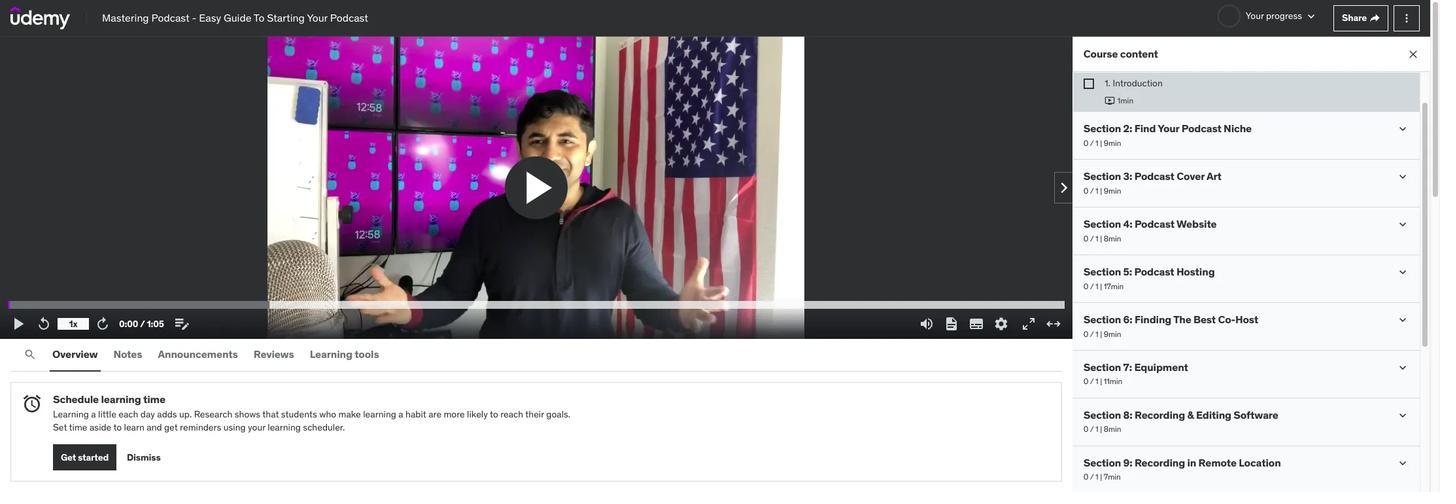 Task type: vqa. For each thing, say whether or not it's contained in the screenshot.
$14.99 $69.99 on the right
no



Task type: locate. For each thing, give the bounding box(es) containing it.
2 vertical spatial small image
[[1397, 409, 1410, 422]]

3 small image from the top
[[1397, 218, 1410, 231]]

0 vertical spatial 8min
[[1105, 233, 1122, 243]]

8 0 from the top
[[1084, 472, 1089, 482]]

| inside section 6: finding the best co-host 0 / 1 | 9min
[[1101, 329, 1103, 339]]

0 horizontal spatial learning
[[53, 408, 89, 420]]

0 inside section 7: equipment 0 / 1 | 11min
[[1084, 377, 1089, 386]]

1
[[1096, 138, 1099, 148], [1096, 186, 1099, 195], [1096, 233, 1099, 243], [1096, 281, 1099, 291], [1096, 329, 1099, 339], [1096, 377, 1099, 386], [1096, 424, 1099, 434], [1096, 472, 1099, 482]]

section left 3:
[[1084, 170, 1122, 183]]

cover
[[1177, 170, 1205, 183]]

section up 11min
[[1084, 361, 1122, 374]]

1 vertical spatial time
[[69, 421, 87, 433]]

section for section 7: equipment
[[1084, 361, 1122, 374]]

recording inside section 8: recording & editing software 0 / 1 | 8min
[[1135, 408, 1186, 422]]

1 horizontal spatial learning
[[310, 348, 353, 361]]

0 horizontal spatial learning
[[101, 393, 141, 406]]

9min down play introduction image
[[1105, 138, 1122, 148]]

podcast left niche
[[1182, 122, 1222, 135]]

your progress button
[[1218, 5, 1318, 28]]

podcast right 4:
[[1135, 217, 1175, 231]]

search image
[[24, 348, 37, 361]]

1 horizontal spatial time
[[143, 393, 165, 406]]

2 horizontal spatial your
[[1246, 10, 1264, 22]]

1:05
[[147, 318, 164, 329]]

section inside section 9: recording in remote location 0 / 1 | 7min
[[1084, 456, 1122, 469]]

9min up section 7: equipment dropdown button
[[1105, 329, 1122, 339]]

/ inside section 7: equipment 0 / 1 | 11min
[[1091, 377, 1094, 386]]

section inside section 7: equipment 0 / 1 | 11min
[[1084, 361, 1122, 374]]

2 9min from the top
[[1105, 186, 1122, 195]]

17min
[[1105, 281, 1124, 291]]

/ inside section 3: podcast cover art 0 / 1 | 9min
[[1091, 186, 1094, 195]]

learning down that
[[268, 421, 301, 433]]

section left 6:
[[1084, 313, 1122, 326]]

| inside section 3: podcast cover art 0 / 1 | 9min
[[1101, 186, 1103, 195]]

section up the 17min
[[1084, 265, 1122, 278]]

8min inside section 8: recording & editing software 0 / 1 | 8min
[[1105, 424, 1122, 434]]

your right find
[[1158, 122, 1180, 135]]

your right "starting"
[[307, 11, 328, 24]]

1 horizontal spatial learning
[[268, 421, 301, 433]]

a left 'little'
[[91, 408, 96, 420]]

7 | from the top
[[1101, 424, 1103, 434]]

6 1 from the top
[[1096, 377, 1099, 386]]

1min
[[1118, 95, 1134, 105]]

best
[[1194, 313, 1217, 326]]

recording left in
[[1135, 456, 1186, 469]]

1 1 from the top
[[1096, 138, 1099, 148]]

to
[[490, 408, 498, 420], [113, 421, 122, 433]]

6 section from the top
[[1084, 361, 1122, 374]]

/ inside section 9: recording in remote location 0 / 1 | 7min
[[1091, 472, 1094, 482]]

9min
[[1105, 138, 1122, 148], [1105, 186, 1122, 195], [1105, 329, 1122, 339]]

1 vertical spatial recording
[[1135, 456, 1186, 469]]

podcast
[[151, 11, 190, 24], [330, 11, 368, 24], [1182, 122, 1222, 135], [1135, 170, 1175, 183], [1135, 217, 1175, 231], [1135, 265, 1175, 278]]

section 3: podcast cover art button
[[1084, 170, 1222, 183]]

time right set
[[69, 421, 87, 433]]

| inside section 7: equipment 0 / 1 | 11min
[[1101, 377, 1103, 386]]

editing
[[1197, 408, 1232, 422]]

0 vertical spatial xsmall image
[[1370, 13, 1380, 23]]

your inside 'dropdown button'
[[1246, 10, 1264, 22]]

recording left "&"
[[1135, 408, 1186, 422]]

section inside section 6: finding the best co-host 0 / 1 | 9min
[[1084, 313, 1122, 326]]

small image
[[1305, 10, 1318, 23], [1397, 361, 1410, 374], [1397, 409, 1410, 422]]

close course content sidebar image
[[1407, 48, 1420, 61]]

1 0 from the top
[[1084, 138, 1089, 148]]

2 recording from the top
[[1135, 456, 1186, 469]]

8 | from the top
[[1101, 472, 1103, 482]]

9:
[[1124, 456, 1133, 469]]

5 0 from the top
[[1084, 329, 1089, 339]]

to down 'little'
[[113, 421, 122, 433]]

your left progress
[[1246, 10, 1264, 22]]

adds
[[157, 408, 177, 420]]

1 inside section 9: recording in remote location 0 / 1 | 7min
[[1096, 472, 1099, 482]]

that
[[263, 408, 279, 420]]

learning inside schedule learning time learning a little each day adds up. research shows that students who make learning a habit are more likely to reach their goals. set time aside to learn and get reminders using your learning scheduler.
[[53, 408, 89, 420]]

podcast inside section 2: find your podcast niche 0 / 1 | 9min
[[1182, 122, 1222, 135]]

xsmall image right share on the right top of page
[[1370, 13, 1380, 23]]

get
[[61, 451, 76, 463]]

section left 4:
[[1084, 217, 1122, 231]]

introduction
[[1113, 77, 1163, 89]]

5 1 from the top
[[1096, 329, 1099, 339]]

learning right make
[[363, 408, 396, 420]]

/ inside section 8: recording & editing software 0 / 1 | 8min
[[1091, 424, 1094, 434]]

reviews
[[254, 348, 294, 361]]

learning up 'each'
[[101, 393, 141, 406]]

9min inside section 2: find your podcast niche 0 / 1 | 9min
[[1105, 138, 1122, 148]]

recording
[[1135, 408, 1186, 422], [1135, 456, 1186, 469]]

9min down section 3: podcast cover art dropdown button
[[1105, 186, 1122, 195]]

recording for 8:
[[1135, 408, 1186, 422]]

section up 7min
[[1084, 456, 1122, 469]]

1 inside section 4: podcast website 0 / 1 | 8min
[[1096, 233, 1099, 243]]

small image
[[1397, 123, 1410, 136], [1397, 170, 1410, 183], [1397, 218, 1410, 231], [1397, 266, 1410, 279], [1397, 314, 1410, 327], [1397, 457, 1410, 470]]

overview button
[[50, 339, 100, 370]]

1 vertical spatial xsmall image
[[1084, 79, 1095, 89]]

2 1 from the top
[[1096, 186, 1099, 195]]

section for section 4: podcast website
[[1084, 217, 1122, 231]]

section inside section 2: find your podcast niche 0 / 1 | 9min
[[1084, 122, 1122, 135]]

1 8min from the top
[[1105, 233, 1122, 243]]

8min up 7min
[[1105, 424, 1122, 434]]

go to next lecture image
[[1054, 177, 1075, 198]]

each
[[119, 408, 138, 420]]

remote
[[1199, 456, 1237, 469]]

section 9: recording in remote location button
[[1084, 456, 1282, 469]]

7 0 from the top
[[1084, 424, 1089, 434]]

0 vertical spatial recording
[[1135, 408, 1186, 422]]

small image for section 5: podcast hosting
[[1397, 266, 1410, 279]]

2 | from the top
[[1101, 186, 1103, 195]]

subtitles image
[[969, 316, 985, 332]]

learning
[[310, 348, 353, 361], [53, 408, 89, 420]]

0 vertical spatial learning
[[101, 393, 141, 406]]

0 horizontal spatial to
[[113, 421, 122, 433]]

software
[[1234, 408, 1279, 422]]

section inside section 5: podcast hosting 0 / 1 | 17min
[[1084, 265, 1122, 278]]

xsmall image
[[1370, 13, 1380, 23], [1084, 79, 1095, 89]]

0 vertical spatial small image
[[1305, 10, 1318, 23]]

1 section from the top
[[1084, 122, 1122, 135]]

0 horizontal spatial a
[[91, 408, 96, 420]]

section inside section 3: podcast cover art 0 / 1 | 9min
[[1084, 170, 1122, 183]]

6:
[[1124, 313, 1133, 326]]

3 section from the top
[[1084, 217, 1122, 231]]

scheduler.
[[303, 421, 345, 433]]

mastering podcast -  easy guide to starting your podcast link
[[102, 11, 368, 25]]

learning down schedule
[[53, 408, 89, 420]]

who
[[319, 408, 336, 420]]

7min
[[1105, 472, 1121, 482]]

mastering
[[102, 11, 149, 24]]

section for section 8: recording & editing software
[[1084, 408, 1122, 422]]

play introduction image
[[1105, 96, 1116, 106]]

video player region
[[0, 37, 1074, 339]]

aside
[[90, 421, 111, 433]]

1 inside section 2: find your podcast niche 0 / 1 | 9min
[[1096, 138, 1099, 148]]

1 inside section 6: finding the best co-host 0 / 1 | 9min
[[1096, 329, 1099, 339]]

0 vertical spatial to
[[490, 408, 498, 420]]

4 section from the top
[[1084, 265, 1122, 278]]

1 vertical spatial learning
[[53, 408, 89, 420]]

2 8min from the top
[[1105, 424, 1122, 434]]

| inside section 2: find your podcast niche 0 / 1 | 9min
[[1101, 138, 1103, 148]]

/ inside video player region
[[140, 318, 145, 329]]

4 1 from the top
[[1096, 281, 1099, 291]]

| inside section 5: podcast hosting 0 / 1 | 17min
[[1101, 281, 1103, 291]]

-
[[192, 11, 197, 24]]

/ inside section 4: podcast website 0 / 1 | 8min
[[1091, 233, 1094, 243]]

recording inside section 9: recording in remote location 0 / 1 | 7min
[[1135, 456, 1186, 469]]

play video image
[[518, 167, 560, 209]]

forward 5 seconds image
[[95, 316, 111, 332]]

host
[[1236, 313, 1259, 326]]

website
[[1177, 217, 1218, 231]]

progress
[[1267, 10, 1303, 22]]

1 inside section 5: podcast hosting 0 / 1 | 17min
[[1096, 281, 1099, 291]]

0 vertical spatial 9min
[[1105, 138, 1122, 148]]

podcast right "5:"
[[1135, 265, 1175, 278]]

2 section from the top
[[1084, 170, 1122, 183]]

2 small image from the top
[[1397, 170, 1410, 183]]

4 small image from the top
[[1397, 266, 1410, 279]]

habit
[[406, 408, 426, 420]]

section 5: podcast hosting button
[[1084, 265, 1216, 278]]

/ inside section 6: finding the best co-host 0 / 1 | 9min
[[1091, 329, 1094, 339]]

section left 2:
[[1084, 122, 1122, 135]]

section for section 2: find your podcast niche
[[1084, 122, 1122, 135]]

notes button
[[111, 339, 145, 370]]

1 horizontal spatial to
[[490, 408, 498, 420]]

7:
[[1124, 361, 1133, 374]]

4 | from the top
[[1101, 281, 1103, 291]]

easy
[[199, 11, 221, 24]]

8 1 from the top
[[1096, 472, 1099, 482]]

in
[[1188, 456, 1197, 469]]

notes
[[114, 348, 142, 361]]

your
[[1246, 10, 1264, 22], [307, 11, 328, 24], [1158, 122, 1180, 135]]

3 9min from the top
[[1105, 329, 1122, 339]]

1 small image from the top
[[1397, 123, 1410, 136]]

your inside section 2: find your podcast niche 0 / 1 | 9min
[[1158, 122, 1180, 135]]

| inside section 8: recording & editing software 0 / 1 | 8min
[[1101, 424, 1103, 434]]

1 horizontal spatial a
[[399, 408, 403, 420]]

xsmall image left 1.
[[1084, 79, 1095, 89]]

1 recording from the top
[[1135, 408, 1186, 422]]

&
[[1188, 408, 1195, 422]]

1 vertical spatial to
[[113, 421, 122, 433]]

time up day
[[143, 393, 165, 406]]

1 vertical spatial 9min
[[1105, 186, 1122, 195]]

5 | from the top
[[1101, 329, 1103, 339]]

1 vertical spatial learning
[[363, 408, 396, 420]]

1 vertical spatial small image
[[1397, 361, 1410, 374]]

small image for section 6: finding the best co-host
[[1397, 314, 1410, 327]]

2 0 from the top
[[1084, 186, 1089, 195]]

section left 8:
[[1084, 408, 1122, 422]]

play image
[[11, 316, 27, 332]]

starting
[[267, 11, 305, 24]]

4 0 from the top
[[1084, 281, 1089, 291]]

0 inside section 5: podcast hosting 0 / 1 | 17min
[[1084, 281, 1089, 291]]

6 | from the top
[[1101, 377, 1103, 386]]

7 1 from the top
[[1096, 424, 1099, 434]]

time
[[143, 393, 165, 406], [69, 421, 87, 433]]

podcast right 3:
[[1135, 170, 1175, 183]]

a
[[91, 408, 96, 420], [399, 408, 403, 420]]

settings image
[[994, 316, 1010, 332]]

up.
[[179, 408, 192, 420]]

2 vertical spatial 9min
[[1105, 329, 1122, 339]]

1 horizontal spatial your
[[1158, 122, 1180, 135]]

0 horizontal spatial xsmall image
[[1084, 79, 1095, 89]]

| inside section 4: podcast website 0 / 1 | 8min
[[1101, 233, 1103, 243]]

5 section from the top
[[1084, 313, 1122, 326]]

5 small image from the top
[[1397, 314, 1410, 327]]

learning left tools
[[310, 348, 353, 361]]

0 inside section 8: recording & editing software 0 / 1 | 8min
[[1084, 424, 1089, 434]]

1 inside section 3: podcast cover art 0 / 1 | 9min
[[1096, 186, 1099, 195]]

6 0 from the top
[[1084, 377, 1089, 386]]

6 small image from the top
[[1397, 457, 1410, 470]]

rewind 5 seconds image
[[36, 316, 52, 332]]

0 vertical spatial learning
[[310, 348, 353, 361]]

8 section from the top
[[1084, 456, 1122, 469]]

actions image
[[1401, 11, 1414, 25]]

a left the "habit"
[[399, 408, 403, 420]]

announcements button
[[155, 339, 241, 370]]

7 section from the top
[[1084, 408, 1122, 422]]

learning
[[101, 393, 141, 406], [363, 408, 396, 420], [268, 421, 301, 433]]

0
[[1084, 138, 1089, 148], [1084, 186, 1089, 195], [1084, 233, 1089, 243], [1084, 281, 1089, 291], [1084, 329, 1089, 339], [1084, 377, 1089, 386], [1084, 424, 1089, 434], [1084, 472, 1089, 482]]

8min down section 4: podcast website dropdown button
[[1105, 233, 1122, 243]]

section inside section 4: podcast website 0 / 1 | 8min
[[1084, 217, 1122, 231]]

3 0 from the top
[[1084, 233, 1089, 243]]

1 | from the top
[[1101, 138, 1103, 148]]

section 9: recording in remote location 0 / 1 | 7min
[[1084, 456, 1282, 482]]

9min inside section 3: podcast cover art 0 / 1 | 9min
[[1105, 186, 1122, 195]]

to right likely
[[490, 408, 498, 420]]

1 horizontal spatial xsmall image
[[1370, 13, 1380, 23]]

3 1 from the top
[[1096, 233, 1099, 243]]

0 inside section 6: finding the best co-host 0 / 1 | 9min
[[1084, 329, 1089, 339]]

8min
[[1105, 233, 1122, 243], [1105, 424, 1122, 434]]

progress bar slider
[[8, 297, 1065, 313]]

3 | from the top
[[1101, 233, 1103, 243]]

0 inside section 4: podcast website 0 / 1 | 8min
[[1084, 233, 1089, 243]]

section inside section 8: recording & editing software 0 / 1 | 8min
[[1084, 408, 1122, 422]]

1 vertical spatial 8min
[[1105, 424, 1122, 434]]

small image for section 4: podcast website
[[1397, 218, 1410, 231]]

dismiss button
[[127, 444, 161, 471]]

1 9min from the top
[[1105, 138, 1122, 148]]



Task type: describe. For each thing, give the bounding box(es) containing it.
| inside section 9: recording in remote location 0 / 1 | 7min
[[1101, 472, 1103, 482]]

section 4: podcast website button
[[1084, 217, 1218, 231]]

shows
[[235, 408, 260, 420]]

share
[[1343, 12, 1367, 24]]

5:
[[1124, 265, 1133, 278]]

goals.
[[546, 408, 571, 420]]

0 horizontal spatial your
[[307, 11, 328, 24]]

8min inside section 4: podcast website 0 / 1 | 8min
[[1105, 233, 1122, 243]]

and
[[147, 421, 162, 433]]

learning tools button
[[307, 339, 382, 370]]

reach
[[501, 408, 524, 420]]

students
[[281, 408, 317, 420]]

recording for 9:
[[1135, 456, 1186, 469]]

fullscreen image
[[1021, 316, 1037, 332]]

small image for section 9: recording in remote location
[[1397, 457, 1410, 470]]

11min
[[1105, 377, 1123, 386]]

0 horizontal spatial time
[[69, 421, 87, 433]]

co-
[[1219, 313, 1236, 326]]

section 8: recording & editing software button
[[1084, 408, 1279, 422]]

get
[[164, 421, 178, 433]]

to
[[254, 11, 265, 24]]

/ inside section 5: podcast hosting 0 / 1 | 17min
[[1091, 281, 1094, 291]]

podcast right "starting"
[[330, 11, 368, 24]]

get started
[[61, 451, 109, 463]]

podcast left "-" on the top left of page
[[151, 11, 190, 24]]

9min inside section 6: finding the best co-host 0 / 1 | 9min
[[1105, 329, 1122, 339]]

2 horizontal spatial learning
[[363, 408, 396, 420]]

set
[[53, 421, 67, 433]]

0 inside section 9: recording in remote location 0 / 1 | 7min
[[1084, 472, 1089, 482]]

equipment
[[1135, 361, 1189, 374]]

2 vertical spatial learning
[[268, 421, 301, 433]]

2 a from the left
[[399, 408, 403, 420]]

section for section 6: finding the best co-host
[[1084, 313, 1122, 326]]

podcast inside section 5: podcast hosting 0 / 1 | 17min
[[1135, 265, 1175, 278]]

1 inside section 7: equipment 0 / 1 | 11min
[[1096, 377, 1099, 386]]

0:00
[[119, 318, 138, 329]]

3:
[[1124, 170, 1133, 183]]

section 5: podcast hosting 0 / 1 | 17min
[[1084, 265, 1216, 291]]

the
[[1174, 313, 1192, 326]]

section for section 3: podcast cover art
[[1084, 170, 1122, 183]]

course
[[1084, 47, 1119, 60]]

research
[[194, 408, 232, 420]]

find
[[1135, 122, 1157, 135]]

section 7: equipment 0 / 1 | 11min
[[1084, 361, 1189, 386]]

make
[[339, 408, 361, 420]]

sidebar element
[[1073, 25, 1431, 492]]

section 2: find your podcast niche 0 / 1 | 9min
[[1084, 122, 1253, 148]]

2:
[[1124, 122, 1133, 135]]

mute image
[[919, 316, 935, 332]]

likely
[[467, 408, 488, 420]]

1 a from the left
[[91, 408, 96, 420]]

schedule learning time learning a little each day adds up. research shows that students who make learning a habit are more likely to reach their goals. set time aside to learn and get reminders using your learning scheduler.
[[53, 393, 571, 433]]

small image for section 7: equipment
[[1397, 361, 1410, 374]]

/ inside section 2: find your podcast niche 0 / 1 | 9min
[[1091, 138, 1094, 148]]

more
[[444, 408, 465, 420]]

section 6: finding the best co-host button
[[1084, 313, 1259, 326]]

schedule
[[53, 393, 99, 406]]

announcements
[[158, 348, 238, 361]]

1.
[[1105, 77, 1111, 89]]

1x
[[69, 318, 78, 329]]

section 4: podcast website 0 / 1 | 8min
[[1084, 217, 1218, 243]]

podcast inside section 3: podcast cover art 0 / 1 | 9min
[[1135, 170, 1175, 183]]

0 inside section 2: find your podcast niche 0 / 1 | 9min
[[1084, 138, 1089, 148]]

small image for section 8: recording & editing software
[[1397, 409, 1410, 422]]

0 inside section 3: podcast cover art 0 / 1 | 9min
[[1084, 186, 1089, 195]]

small image for section 3: podcast cover art
[[1397, 170, 1410, 183]]

using
[[224, 421, 246, 433]]

section 7: equipment button
[[1084, 361, 1189, 374]]

section 3: podcast cover art 0 / 1 | 9min
[[1084, 170, 1222, 195]]

tools
[[355, 348, 379, 361]]

1x button
[[58, 313, 89, 335]]

1. introduction
[[1105, 77, 1163, 89]]

little
[[98, 408, 116, 420]]

learn
[[124, 421, 145, 433]]

add note image
[[174, 316, 190, 332]]

finding
[[1135, 313, 1172, 326]]

expanded view image
[[1046, 316, 1062, 332]]

your progress
[[1246, 10, 1303, 22]]

learning tools
[[310, 348, 379, 361]]

overview
[[52, 348, 98, 361]]

section 2: find your podcast niche button
[[1084, 122, 1253, 135]]

reminders
[[180, 421, 221, 433]]

small image for section 2: find your podcast niche
[[1397, 123, 1410, 136]]

section 6: finding the best co-host 0 / 1 | 9min
[[1084, 313, 1259, 339]]

learning inside button
[[310, 348, 353, 361]]

day
[[141, 408, 155, 420]]

hosting
[[1177, 265, 1216, 278]]

small image inside your progress 'dropdown button'
[[1305, 10, 1318, 23]]

guide
[[224, 11, 252, 24]]

section 8: recording & editing software 0 / 1 | 8min
[[1084, 408, 1279, 434]]

podcast inside section 4: podcast website 0 / 1 | 8min
[[1135, 217, 1175, 231]]

transcript in sidebar region image
[[944, 316, 960, 332]]

course content
[[1084, 47, 1159, 60]]

section for section 9: recording in remote location
[[1084, 456, 1122, 469]]

location
[[1240, 456, 1282, 469]]

dismiss
[[127, 451, 161, 463]]

your
[[248, 421, 266, 433]]

xsmall image inside share button
[[1370, 13, 1380, 23]]

content
[[1121, 47, 1159, 60]]

are
[[429, 408, 442, 420]]

started
[[78, 451, 109, 463]]

xsmall image inside sidebar element
[[1084, 79, 1095, 89]]

udemy image
[[10, 7, 70, 29]]

get started button
[[53, 444, 117, 471]]

1 inside section 8: recording & editing software 0 / 1 | 8min
[[1096, 424, 1099, 434]]

section for section 5: podcast hosting
[[1084, 265, 1122, 278]]

0:00 / 1:05
[[119, 318, 164, 329]]

niche
[[1225, 122, 1253, 135]]

mastering podcast -  easy guide to starting your podcast
[[102, 11, 368, 24]]

0 vertical spatial time
[[143, 393, 165, 406]]

share button
[[1334, 5, 1389, 31]]



